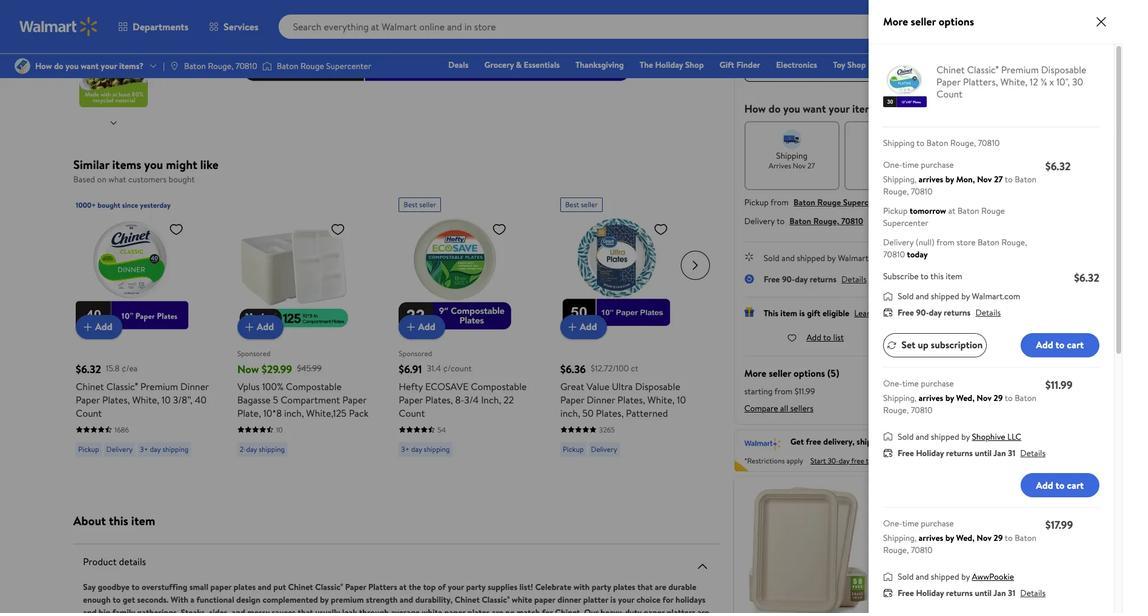 Task type: describe. For each thing, give the bounding box(es) containing it.
paper up functional
[[210, 581, 232, 593]]

learn
[[855, 307, 875, 319]]

bought inside 'product' group
[[98, 200, 120, 210]]

add to list button
[[787, 331, 844, 344]]

time left toy
[[793, 56, 810, 68]]

27 inside "shipping arrives nov 27"
[[808, 161, 815, 171]]

more*
[[906, 436, 929, 448]]

paper down celebrate
[[534, 594, 556, 606]]

2 add to cart from the top
[[1036, 479, 1084, 492]]

start 30-day free trial
[[811, 456, 879, 466]]

one- right finder
[[774, 56, 793, 68]]

(5)
[[828, 367, 840, 380]]

is inside say goodbye to overstuffing small paper plates and put chinet classic® paper platters at the top of your party supplies list! celebrate with party plates that are durable enough to get seconds. with a functional design complemented by premium strength and durability, chinet classic® white paper dinner platter is your choice for holidays and big family gatherings. steaks, sides, and messy sauces that usually leak through average white paper plates are no match for chinet. our heavy-duty paper platters a
[[611, 594, 616, 606]]

jan for awwpookie
[[994, 587, 1006, 599]]

time down set
[[903, 377, 919, 389]]

seconds.
[[137, 594, 169, 606]]

10*8
[[263, 406, 282, 420]]

1 vertical spatial serving
[[916, 556, 944, 568]]

Search search field
[[279, 15, 918, 39]]

shipping down 54
[[424, 444, 450, 454]]

0 horizontal spatial that
[[298, 607, 313, 613]]

rouge, left intent image for delivery
[[951, 137, 976, 149]]

holidays
[[676, 594, 706, 606]]

by up 'sold and shipped by shophive llc'
[[946, 392, 954, 404]]

1 vertical spatial free
[[852, 456, 865, 466]]

plates
[[998, 543, 1021, 556]]

you for might
[[144, 156, 163, 173]]

0 vertical spatial your
[[829, 101, 850, 116]]

gatherings.
[[137, 607, 179, 613]]

1 vertical spatial for
[[663, 594, 674, 606]]

add to favorites list, hefty ecosave compostable paper plates, 8-3/4 inch, 22 count image
[[492, 221, 507, 237]]

chinet inside $6.32 15.8 ¢/ea chinet classic® premium dinner paper plates,  white, 10 3/8", 40 count
[[76, 380, 104, 393]]

1686
[[115, 424, 129, 435]]

10",
[[1057, 75, 1070, 88]]

get
[[791, 436, 804, 448]]

40
[[195, 393, 207, 406]]

product group containing $6.91
[[399, 192, 534, 468]]

sold for details "button" corresponding to sold and shipped by walmart.com
[[898, 290, 914, 302]]

product details image
[[695, 559, 710, 574]]

holiday for sold and shipped by shophive llc
[[916, 447, 944, 459]]

delivery down 1686
[[106, 444, 133, 454]]

wed, for awwpookie
[[956, 532, 975, 544]]

white, inside $6.32 15.8 ¢/ea chinet classic® premium dinner paper plates,  white, 10 3/8", 40 count
[[132, 393, 159, 406]]

2
[[921, 548, 925, 559]]

count for $6.91
[[399, 406, 425, 420]]

grocery
[[485, 59, 514, 71]]

shipping for to
[[884, 137, 915, 149]]

shipped down large
[[931, 571, 960, 583]]

paper down choice
[[644, 607, 665, 613]]

heavy-
[[601, 607, 625, 613]]

$6.32 inside $6.32 15.8 ¢/ea chinet classic® premium dinner paper plates,  white, 10 3/8", 40 count
[[76, 361, 101, 377]]

inch, inside 'sponsored now $29.99 $45.99 vplus 100% compostable bagasse 5 compartment paper plate, 10*8 inch, white,125 pack'
[[284, 406, 304, 420]]

nov right mon,
[[977, 173, 992, 185]]

10 inside $6.36 $12.72/100 ct great value ultra disposable paper dinner plates, white, 10 inch, 50 plates, patterned
[[677, 393, 686, 406]]

by up the add to registry button
[[962, 290, 970, 302]]

delivery to baton rouge, 70810
[[745, 215, 864, 227]]

durable
[[669, 581, 697, 593]]

apply
[[787, 456, 804, 466]]

compartment
[[281, 393, 340, 406]]

product group containing now $29.99
[[237, 192, 372, 468]]

1 vertical spatial your
[[448, 581, 464, 593]]

ct
[[631, 363, 639, 375]]

1 horizontal spatial your
[[618, 594, 635, 606]]

0 vertical spatial walmart.com
[[838, 252, 887, 264]]

0 button
[[1075, 12, 1111, 41]]

item?
[[853, 101, 879, 116]]

rouge, down tomorrow
[[884, 185, 909, 198]]

white, inside $6.36 $12.72/100 ct great value ultra disposable paper dinner plates, white, 10 inch, 50 plates, patterned
[[648, 393, 675, 406]]

family
[[112, 607, 135, 613]]

since
[[122, 200, 138, 210]]

add to favorites list, vplus 100% compostable bagasse 5 compartment paper plate, 10*8 inch, white,125 pack image
[[331, 221, 345, 237]]

sugarcane
[[882, 543, 920, 556]]

food
[[1013, 518, 1032, 530]]

0 horizontal spatial free 90-day returns details
[[764, 273, 867, 285]]

shipping inside banner
[[857, 436, 888, 448]]

the
[[640, 59, 653, 71]]

add to list
[[807, 331, 844, 344]]

rouge, down pickup from baton rouge supercenter | at right
[[814, 215, 840, 227]]

paper inside sponsored $6.91 31.4 ¢/count hefty ecosave compostable paper plates, 8-3/4 inch, 22 count
[[399, 393, 423, 406]]

supercenter inside pickup from baton rouge supercenter |
[[843, 196, 889, 208]]

gift finder link
[[714, 58, 766, 72]]

add button for sponsored
[[399, 315, 445, 339]]

compostable inside $27.59 gezond 50 pack 14-inch disposable food serving trays heavy-duty compostable sugarcane platters large paper plates for crawfish serving
[[978, 531, 1027, 543]]

0 horizontal spatial white
[[422, 607, 442, 613]]

registry
[[977, 331, 1006, 344]]

1 shipping, from the top
[[884, 173, 917, 185]]

free for sold and shipped by awwpookie
[[898, 587, 914, 599]]

1 shop from the left
[[685, 59, 704, 71]]

1 3+ day shipping from the left
[[140, 444, 189, 454]]

shipped right the more*
[[931, 431, 960, 443]]

platters inside $27.59 gezond 50 pack 14-inch disposable food serving trays heavy-duty compostable sugarcane platters large paper plates for crawfish serving
[[922, 543, 951, 556]]

eligible
[[823, 307, 850, 319]]

premium inside chinet classic® premium disposable paper platters, white, 12 ⅝ x 10", 30 count
[[1002, 63, 1039, 76]]

trays
[[911, 531, 930, 543]]

bagasse
[[237, 393, 271, 406]]

sold for details "button" for sold and shipped by awwpookie
[[898, 571, 914, 583]]

time up 'shipping, arrives by mon, nov 27'
[[903, 159, 919, 171]]

on
[[97, 173, 106, 185]]

might
[[166, 156, 197, 173]]

list!
[[520, 581, 533, 593]]

3265
[[599, 424, 615, 435]]

¢/count
[[443, 363, 472, 375]]

0 vertical spatial free
[[806, 436, 822, 448]]

day inside more seller options dialog
[[929, 307, 942, 319]]

$6.36
[[561, 361, 586, 377]]

returns down 'sold and shipped by shophive llc'
[[946, 447, 973, 459]]

1 horizontal spatial item
[[781, 307, 798, 319]]

great value ultra disposable paper dinner plates, white, 10 inch, 50 plates, patterned image
[[561, 217, 673, 329]]

paper down durability,
[[445, 607, 466, 613]]

delivery button
[[945, 121, 1040, 190]]

shipping down 10*8
[[259, 444, 285, 454]]

shipped down delivery to baton rouge, 70810
[[797, 252, 825, 264]]

nov right duty
[[977, 532, 992, 544]]

average
[[391, 607, 420, 613]]

shipped down subscribe to this item
[[931, 290, 960, 302]]

set
[[902, 338, 916, 352]]

options for more seller options
[[939, 14, 974, 29]]

intent image for pickup image
[[883, 130, 902, 149]]

31 for awwpookie
[[1008, 587, 1016, 599]]

2 horizontal spatial plates
[[613, 581, 636, 593]]

dinner inside $6.36 $12.72/100 ct great value ultra disposable paper dinner plates, white, 10 inch, 50 plates, patterned
[[587, 393, 615, 406]]

delivery down arrives
[[745, 215, 775, 227]]

plate,
[[237, 406, 261, 420]]

details button for sold and shipped by walmart.com
[[976, 307, 1001, 319]]

nov up shophive
[[977, 392, 992, 404]]

0 vertical spatial sold and shipped by walmart.com
[[764, 252, 887, 264]]

walmart image
[[19, 17, 98, 36]]

more for more seller options
[[884, 14, 909, 29]]

say
[[83, 581, 96, 593]]

sold and shipped by walmart.com inside more seller options dialog
[[898, 290, 1021, 302]]

1 vertical spatial 2-
[[885, 568, 891, 578]]

delivery (null) from store baton rouge, 70810
[[884, 236, 1027, 261]]

baton up 'llc'
[[1015, 392, 1037, 404]]

more for more seller options (5) starting from $11.99 compare all sellers
[[745, 367, 767, 380]]

product details
[[83, 555, 146, 568]]

70810 up tomorrow
[[911, 185, 933, 198]]

large
[[953, 543, 973, 556]]

baton inside pickup from baton rouge supercenter |
[[794, 196, 816, 208]]

one- down $27.59
[[884, 518, 903, 530]]

best for sponsored
[[404, 199, 418, 209]]

toy
[[833, 59, 846, 71]]

pickup for tomorrow
[[880, 150, 904, 162]]

subscribe
[[884, 270, 919, 282]]

supplies
[[488, 581, 518, 593]]

classic® up the premium at the bottom left
[[315, 581, 343, 593]]

0 horizontal spatial item
[[131, 513, 155, 529]]

free up 'this'
[[764, 273, 780, 285]]

nov inside "shipping arrives nov 27"
[[793, 161, 806, 171]]

shipping, arrives by mon, nov 27
[[884, 173, 1003, 185]]

baton down food
[[1015, 532, 1037, 544]]

29 for shophive
[[994, 392, 1003, 404]]

mon,
[[956, 173, 975, 185]]

delivery down 3265
[[591, 444, 617, 454]]

this
[[764, 307, 779, 319]]

1 horizontal spatial is
[[800, 307, 805, 319]]

shipping down the 2 at the bottom of the page
[[904, 568, 930, 578]]

baton inside at baton rouge supercenter
[[958, 205, 980, 217]]

shophive
[[972, 431, 1006, 443]]

0 vertical spatial 90-
[[782, 273, 795, 285]]

29 for awwpookie
[[994, 532, 1003, 544]]

pickup for from
[[745, 196, 769, 208]]

27 inside more seller options dialog
[[994, 173, 1003, 185]]

holiday for sold and shipped by awwpookie
[[916, 587, 944, 599]]

2 horizontal spatial add to cart image
[[927, 595, 942, 609]]

about this item
[[73, 513, 155, 529]]

bought inside similar items you might like based on what customers bought
[[169, 173, 195, 185]]

0 horizontal spatial for
[[542, 607, 553, 613]]

pack inside 'sponsored now $29.99 $45.99 vplus 100% compostable bagasse 5 compartment paper plate, 10*8 inch, white,125 pack'
[[349, 406, 369, 420]]

delivery,
[[824, 436, 855, 448]]

starting
[[745, 385, 773, 398]]

white, inside chinet classic® premium disposable paper platters, white, 12 ⅝ x 10", 30 count
[[1001, 75, 1028, 88]]

15.8
[[106, 363, 120, 375]]

value
[[587, 380, 610, 393]]

intent image for shipping image
[[782, 130, 802, 149]]

item inside more seller options dialog
[[946, 270, 963, 282]]

our
[[584, 607, 599, 613]]

yesterday
[[140, 200, 171, 210]]

trial
[[866, 456, 879, 466]]

0 vertical spatial serving
[[882, 531, 910, 543]]

and inside banner
[[891, 436, 904, 448]]

shipping down 3/8",
[[163, 444, 189, 454]]

3/4
[[464, 393, 479, 406]]

dinner inside $6.32 15.8 ¢/ea chinet classic® premium dinner paper plates,  white, 10 3/8", 40 count
[[180, 380, 209, 393]]

usually
[[315, 607, 340, 613]]

aisle j20
[[913, 196, 945, 208]]

31 for shophive
[[1008, 447, 1016, 459]]

up
[[918, 338, 929, 352]]

10 inside $6.32 15.8 ¢/ea chinet classic® premium dinner paper plates,  white, 10 3/8", 40 count
[[162, 393, 171, 406]]

baton down pickup from baton rouge supercenter | at right
[[790, 215, 812, 227]]

seller inside more seller options (5) starting from $11.99 compare all sellers
[[769, 367, 791, 380]]

$6.32 for subscribe to this item
[[1075, 270, 1100, 285]]

jan for shophive
[[994, 447, 1006, 459]]

details button for sold and shipped by shophive llc
[[1021, 447, 1046, 459]]

rouge, down the gezond
[[884, 544, 909, 556]]

product group containing $6.32
[[76, 192, 211, 468]]

(null)
[[916, 236, 935, 248]]

30
[[1073, 75, 1084, 88]]

one- down intent image for pickup
[[884, 159, 903, 171]]

0 vertical spatial holiday
[[655, 59, 683, 71]]

home
[[882, 59, 904, 71]]

choice
[[637, 594, 661, 606]]

from inside more seller options (5) starting from $11.99 compare all sellers
[[775, 385, 793, 398]]

2 3+ day shipping from the left
[[401, 444, 450, 454]]

day inside the get free delivery, shipping and more* banner
[[839, 456, 850, 466]]

30-
[[828, 456, 839, 466]]

arrives
[[769, 161, 791, 171]]

best seller for sponsored
[[404, 199, 436, 209]]

one debit
[[1011, 59, 1052, 71]]

by left mon,
[[946, 173, 954, 185]]

disposable inside chinet classic® premium disposable paper platters, white, 12 ⅝ x 10", 30 count
[[1042, 63, 1087, 76]]

70810 up 'shipping, arrives by mon, nov 27'
[[978, 137, 1000, 149]]

subscription
[[931, 338, 983, 352]]

celebrate
[[535, 581, 572, 593]]

time up the trays at bottom right
[[903, 518, 919, 530]]

add to favorites list, great value ultra disposable paper dinner plates, white, 10 inch, 50 plates, patterned image
[[654, 221, 668, 237]]

from inside pickup from baton rouge supercenter |
[[771, 196, 789, 208]]

0 horizontal spatial this
[[109, 513, 128, 529]]

50 inside $27.59 gezond 50 pack 14-inch disposable food serving trays heavy-duty compostable sugarcane platters large paper plates for crawfish serving
[[912, 518, 922, 530]]

by left awwpookie link
[[962, 571, 970, 583]]

similar
[[73, 156, 109, 173]]

the
[[409, 581, 421, 593]]

how do you want your item?
[[745, 101, 879, 116]]

this inside more seller options dialog
[[931, 270, 944, 282]]

no
[[506, 607, 515, 613]]

70810 down baton rouge supercenter button
[[842, 215, 864, 227]]

walmart.com inside more seller options dialog
[[972, 290, 1021, 302]]

based
[[73, 173, 95, 185]]

deals
[[448, 59, 469, 71]]

add button down sold and shipped by awwpookie
[[882, 590, 1009, 613]]

by down 14-
[[946, 532, 954, 544]]

delivery inside button
[[977, 150, 1008, 162]]

free holiday returns until jan 31 details for awwpookie
[[898, 587, 1046, 599]]

similar items you might like based on what customers bought
[[73, 156, 219, 185]]

best seller for $6.36
[[565, 199, 598, 209]]

0 vertical spatial white
[[512, 594, 532, 606]]

by left shophive
[[962, 431, 970, 443]]

until for awwpookie
[[975, 587, 992, 599]]

Walmart Site-Wide search field
[[279, 15, 918, 39]]

70810 up the more*
[[911, 404, 933, 416]]

disposable for $27.59
[[972, 518, 1011, 530]]

2-day shipping inside 'product' group
[[240, 444, 285, 454]]

70810 down the trays at bottom right
[[911, 544, 933, 556]]



Task type: vqa. For each thing, say whether or not it's contained in the screenshot.
day inside More seller options dialog
yes



Task type: locate. For each thing, give the bounding box(es) containing it.
intent image for delivery image
[[983, 130, 1002, 149]]

0 horizontal spatial party
[[466, 581, 486, 593]]

at right j20
[[949, 205, 956, 217]]

more inside dialog
[[884, 14, 909, 29]]

shipping to baton rouge, 70810
[[884, 137, 1000, 149]]

you inside similar items you might like based on what customers bought
[[144, 156, 163, 173]]

sponsored inside 'sponsored now $29.99 $45.99 vplus 100% compostable bagasse 5 compartment paper plate, 10*8 inch, white,125 pack'
[[237, 348, 271, 359]]

2 best from the left
[[565, 199, 579, 209]]

3 shipping, from the top
[[884, 532, 917, 544]]

3+ day shipping
[[140, 444, 189, 454], [401, 444, 450, 454]]

10 left 3/8",
[[162, 393, 171, 406]]

1 vertical spatial you
[[144, 156, 163, 173]]

1 party from the left
[[466, 581, 486, 593]]

classic® down supplies
[[482, 594, 510, 606]]

2 horizontal spatial disposable
[[1042, 63, 1087, 76]]

0 vertical spatial options
[[939, 14, 974, 29]]

free right more
[[898, 307, 914, 319]]

arrives for sold and shipped by awwpookie
[[919, 532, 944, 544]]

count inside $6.32 15.8 ¢/ea chinet classic® premium dinner paper plates,  white, 10 3/8", 40 count
[[76, 406, 102, 420]]

gifting made easy image
[[745, 307, 754, 317]]

0 horizontal spatial is
[[611, 594, 616, 606]]

hefty
[[399, 380, 423, 393]]

for inside $27.59 gezond 50 pack 14-inch disposable food serving trays heavy-duty compostable sugarcane platters large paper plates for crawfish serving
[[1022, 543, 1033, 556]]

put
[[273, 581, 286, 593]]

plates, up 1686
[[102, 393, 130, 406]]

product group
[[76, 192, 211, 468], [237, 192, 372, 468], [399, 192, 534, 468], [561, 192, 695, 468]]

baton right mon,
[[1015, 173, 1037, 185]]

0 horizontal spatial your
[[448, 581, 464, 593]]

paper inside say goodbye to overstuffing small paper plates and put chinet classic® paper platters at the top of your party supplies list! celebrate with party plates that are durable enough to get seconds. with a functional design complemented by premium strength and durability, chinet classic® white paper dinner platter is your choice for holidays and big family gatherings. steaks, sides, and messy sauces that usually leak through average white paper plates are no match for chinet. our heavy-duty paper platters a
[[345, 581, 366, 593]]

compostable inside sponsored $6.91 31.4 ¢/count hefty ecosave compostable paper plates, 8-3/4 inch, 22 count
[[471, 380, 527, 393]]

party left supplies
[[466, 581, 486, 593]]

classic® down ¢/ea
[[106, 380, 138, 393]]

platter
[[583, 594, 609, 606]]

add to cart image for $6.32
[[81, 320, 95, 334]]

arrives for sold and shipped by shophive llc
[[919, 392, 944, 404]]

that
[[638, 581, 653, 593], [298, 607, 313, 613]]

add to cart image for vplus 100% compostable bagasse 5 compartment paper plate, 10*8 inch, white,125 pack image at the left of page
[[242, 320, 257, 334]]

best for $6.36
[[565, 199, 579, 209]]

you right do
[[784, 101, 801, 116]]

chinet inside chinet classic® premium disposable paper platters, white, 12 ⅝ x 10", 30 count
[[937, 63, 965, 76]]

arrives up the more*
[[919, 392, 944, 404]]

1 horizontal spatial 10
[[276, 424, 283, 435]]

for
[[1022, 543, 1033, 556], [663, 594, 674, 606], [542, 607, 553, 613]]

details
[[119, 555, 146, 568]]

2 add to cart image from the left
[[404, 320, 418, 334]]

70810 up the 'subscribe'
[[884, 248, 905, 261]]

baton up 'shipping, arrives by mon, nov 27'
[[927, 137, 949, 149]]

platters up strength
[[368, 581, 397, 593]]

0 horizontal spatial best seller
[[404, 199, 436, 209]]

finder
[[737, 59, 761, 71]]

2 party from the left
[[592, 581, 611, 593]]

at left the
[[399, 581, 407, 593]]

until down awwpookie
[[975, 587, 992, 599]]

shipping, arrives by wed, nov 29 for shophive llc
[[884, 392, 1003, 404]]

*restrictions
[[745, 456, 785, 466]]

options for more seller options (5) starting from $11.99 compare all sellers
[[794, 367, 825, 380]]

plates, left 8-
[[425, 393, 453, 406]]

how inside button
[[807, 3, 824, 15]]

holiday down sold and shipped by awwpookie
[[916, 587, 944, 599]]

is up heavy-
[[611, 594, 616, 606]]

0 horizontal spatial $6.32
[[76, 361, 101, 377]]

1 horizontal spatial best seller
[[565, 199, 598, 209]]

1 horizontal spatial party
[[592, 581, 611, 593]]

disposable inside $27.59 gezond 50 pack 14-inch disposable food serving trays heavy-duty compostable sugarcane platters large paper plates for crawfish serving
[[972, 518, 1011, 530]]

plates up design on the left of page
[[234, 581, 256, 593]]

nov right arrives
[[793, 161, 806, 171]]

you
[[784, 101, 801, 116], [144, 156, 163, 173]]

j20
[[932, 196, 945, 208]]

rouge, right store at the right
[[1002, 236, 1027, 248]]

by down baton rouge, 70810 button
[[828, 252, 836, 264]]

1 horizontal spatial bought
[[169, 173, 195, 185]]

overstuffing
[[142, 581, 187, 593]]

10
[[162, 393, 171, 406], [677, 393, 686, 406], [276, 424, 283, 435]]

thanksgiving link
[[570, 58, 630, 72]]

supercenter
[[843, 196, 889, 208], [884, 217, 929, 229]]

1 vertical spatial free holiday returns until jan 31 details
[[898, 587, 1046, 599]]

by up usually
[[320, 594, 329, 606]]

serving down the gezond
[[882, 531, 910, 543]]

2- down "sugarcane"
[[885, 568, 891, 578]]

1 horizontal spatial more
[[884, 14, 909, 29]]

2 horizontal spatial your
[[829, 101, 850, 116]]

0 vertical spatial to baton rouge, 70810
[[884, 173, 1037, 198]]

until for shophive llc
[[975, 447, 992, 459]]

1 vertical spatial free 90-day returns details
[[898, 307, 1001, 319]]

compostable inside 'sponsored now $29.99 $45.99 vplus 100% compostable bagasse 5 compartment paper plate, 10*8 inch, white,125 pack'
[[286, 380, 342, 393]]

bought
[[169, 173, 195, 185], [98, 200, 120, 210]]

to baton rouge, 70810 up at baton rouge supercenter
[[884, 173, 1037, 198]]

to baton rouge, 70810 up 'sold and shipped by shophive llc'
[[884, 392, 1037, 416]]

1000+
[[76, 200, 96, 210]]

details button for sold and shipped by awwpookie
[[1021, 587, 1046, 599]]

2 wed, from the top
[[956, 532, 975, 544]]

0 vertical spatial pack
[[349, 406, 369, 420]]

$6.32 inside more seller options dialog
[[1075, 270, 1100, 285]]

say goodbye to overstuffing small paper plates and put chinet classic® paper platters at the top of your party supplies list! celebrate with party plates that are durable enough to get seconds. with a functional design complemented by premium strength and durability, chinet classic® white paper dinner platter is your choice for holidays and big family gatherings. steaks, sides, and messy sauces that usually leak through average white paper plates are no match for chinet. our heavy-duty paper platters a
[[83, 581, 709, 613]]

2 until from the top
[[975, 587, 992, 599]]

grocery & essentials link
[[479, 58, 565, 72]]

pickup tomorrow
[[876, 150, 908, 171]]

1 jan from the top
[[994, 447, 1006, 459]]

wed, up 'sold and shipped by shophive llc'
[[956, 392, 975, 404]]

12
[[1030, 75, 1039, 88]]

classic® left one
[[967, 63, 999, 76]]

0 horizontal spatial compostable
[[286, 380, 342, 393]]

returns up the add to registry button
[[944, 307, 971, 319]]

1 cart from the top
[[1067, 338, 1084, 352]]

2 best seller from the left
[[565, 199, 598, 209]]

1 29 from the top
[[994, 392, 1003, 404]]

rouge, up the more*
[[884, 404, 909, 416]]

free right trial
[[898, 447, 914, 459]]

seller inside dialog
[[911, 14, 936, 29]]

set up subscription
[[902, 338, 983, 352]]

3 to baton rouge, 70810 from the top
[[884, 532, 1037, 556]]

1 horizontal spatial 90-
[[916, 307, 929, 319]]

0 horizontal spatial plates
[[234, 581, 256, 593]]

2 vertical spatial item
[[131, 513, 155, 529]]

1 shipping, arrives by wed, nov 29 from the top
[[884, 392, 1003, 404]]

premium
[[331, 594, 364, 606]]

50 inside $6.36 $12.72/100 ct great value ultra disposable paper dinner plates, white, 10 inch, 50 plates, patterned
[[583, 406, 594, 420]]

1 31 from the top
[[1008, 447, 1016, 459]]

pack left 14-
[[924, 518, 941, 530]]

add to favorites list, chinet classic® premium dinner paper plates,  white, 10 3/8", 40 count image
[[169, 221, 184, 237]]

classic®
[[967, 63, 999, 76], [106, 380, 138, 393], [315, 581, 343, 593], [482, 594, 510, 606]]

electronics link
[[771, 58, 823, 72]]

next slide for similar items you might like list image
[[681, 251, 710, 280]]

4 product group from the left
[[561, 192, 695, 468]]

3+ day shipping down 3/8",
[[140, 444, 189, 454]]

do
[[769, 101, 781, 116]]

$6.32 for one-time purchase
[[1002, 56, 1021, 68]]

how for how it works
[[807, 3, 824, 15]]

1 vertical spatial cart
[[1067, 479, 1084, 492]]

2 cart from the top
[[1067, 479, 1084, 492]]

tomorrow
[[876, 161, 908, 171]]

store
[[957, 236, 976, 248]]

add to cart button
[[1021, 333, 1100, 357], [1021, 473, 1100, 498]]

seller
[[911, 14, 936, 29], [420, 199, 436, 209], [581, 199, 598, 209], [769, 367, 791, 380]]

plates, inside sponsored $6.91 31.4 ¢/count hefty ecosave compostable paper plates, 8-3/4 inch, 22 count
[[425, 393, 453, 406]]

options inside more seller options dialog
[[939, 14, 974, 29]]

count for 15.8
[[76, 406, 102, 420]]

1 until from the top
[[975, 447, 992, 459]]

free 90-day returns details up the add to registry button
[[898, 307, 1001, 319]]

90-
[[782, 273, 795, 285], [916, 307, 929, 319]]

2 vertical spatial from
[[775, 385, 793, 398]]

add to cart image
[[81, 320, 95, 334], [404, 320, 418, 334]]

returns down sold and shipped by awwpookie
[[946, 587, 973, 599]]

0 horizontal spatial how
[[745, 101, 766, 116]]

sponsored for $6.91
[[399, 348, 432, 359]]

sponsored up now
[[237, 348, 271, 359]]

fashion
[[920, 59, 948, 71]]

awwpookie
[[972, 571, 1014, 583]]

2 sponsored from the left
[[399, 348, 432, 359]]

0 vertical spatial disposable
[[1042, 63, 1087, 76]]

1 horizontal spatial 2-day shipping
[[885, 568, 930, 578]]

1 to baton rouge, 70810 from the top
[[884, 173, 1037, 198]]

0 horizontal spatial at
[[399, 581, 407, 593]]

1 horizontal spatial 3+ day shipping
[[401, 444, 450, 454]]

walmart plus image
[[745, 436, 781, 450]]

llc
[[1008, 431, 1022, 443]]

1 horizontal spatial this
[[931, 270, 944, 282]]

2 horizontal spatial white,
[[1001, 75, 1028, 88]]

thanksgiving
[[576, 59, 624, 71]]

1 horizontal spatial walmart.com
[[972, 290, 1021, 302]]

that down complemented
[[298, 607, 313, 613]]

0 vertical spatial how
[[807, 3, 824, 15]]

jan
[[994, 447, 1006, 459], [994, 587, 1006, 599]]

from up all
[[775, 385, 793, 398]]

0 vertical spatial until
[[975, 447, 992, 459]]

to baton rouge, 70810 for shophive llc
[[884, 392, 1037, 416]]

compostable for $29.99
[[286, 380, 342, 393]]

free for sold and shipped by walmart.com
[[898, 307, 914, 319]]

options inside more seller options (5) starting from $11.99 compare all sellers
[[794, 367, 825, 380]]

2 product group from the left
[[237, 192, 372, 468]]

2 horizontal spatial 10
[[677, 393, 686, 406]]

classic® inside $6.32 15.8 ¢/ea chinet classic® premium dinner paper plates,  white, 10 3/8", 40 count
[[106, 380, 138, 393]]

add to registry
[[951, 331, 1006, 344]]

1 vertical spatial shipping,
[[884, 392, 917, 404]]

dinner
[[180, 380, 209, 393], [587, 393, 615, 406]]

shipping inside "shipping arrives nov 27"
[[776, 150, 808, 162]]

90- up this item is gift eligible learn more
[[782, 273, 795, 285]]

1 vertical spatial 50
[[912, 518, 922, 530]]

that up choice
[[638, 581, 653, 593]]

shipping, arrives by wed, nov 29 down 14-
[[884, 532, 1003, 544]]

0 horizontal spatial options
[[794, 367, 825, 380]]

0 vertical spatial bought
[[169, 173, 195, 185]]

plates, down ct
[[618, 393, 645, 406]]

baton inside delivery (null) from store baton rouge, 70810
[[978, 236, 1000, 248]]

add to cart image down sold and shipped by awwpookie
[[927, 595, 942, 609]]

1 horizontal spatial free 90-day returns details
[[898, 307, 1001, 319]]

0 horizontal spatial sold and shipped by walmart.com
[[764, 252, 887, 264]]

add to cart image for great value ultra disposable paper dinner plates, white, 10 inch, 50 plates, patterned image
[[565, 320, 580, 334]]

2 to baton rouge, 70810 from the top
[[884, 392, 1037, 416]]

gezond 50 pack 14-inch disposable food serving trays heavy-duty compostable sugarcane platters large paper plates for crawfish serving image
[[744, 486, 872, 613]]

rouge, inside delivery (null) from store baton rouge, 70810
[[1002, 236, 1027, 248]]

1 horizontal spatial inch,
[[561, 406, 580, 420]]

0 vertical spatial $6.32
[[1002, 56, 1021, 68]]

0 vertical spatial shipping,
[[884, 173, 917, 185]]

1 vertical spatial holiday
[[916, 447, 944, 459]]

2 arrives from the top
[[919, 392, 944, 404]]

1 horizontal spatial options
[[939, 14, 974, 29]]

1 vertical spatial arrives
[[919, 392, 944, 404]]

0 horizontal spatial are
[[492, 607, 504, 613]]

1 horizontal spatial are
[[655, 581, 667, 593]]

0 horizontal spatial you
[[144, 156, 163, 173]]

compostable
[[286, 380, 342, 393], [471, 380, 527, 393], [978, 531, 1027, 543]]

your up "duty"
[[618, 594, 635, 606]]

3 product group from the left
[[399, 192, 534, 468]]

to
[[917, 137, 925, 149], [1005, 173, 1013, 185], [777, 215, 785, 227], [921, 270, 929, 282], [824, 331, 832, 344], [967, 331, 975, 344], [1056, 338, 1065, 352], [1005, 392, 1013, 404], [1056, 479, 1065, 492], [1005, 532, 1013, 544], [132, 581, 140, 593], [113, 594, 121, 606]]

paper inside $6.32 15.8 ¢/ea chinet classic® premium dinner paper plates,  white, 10 3/8", 40 count
[[76, 393, 100, 406]]

get free delivery, shipping and more* banner
[[734, 430, 1050, 472]]

cart
[[1067, 338, 1084, 352], [1067, 479, 1084, 492]]

disposable inside $6.36 $12.72/100 ct great value ultra disposable paper dinner plates, white, 10 inch, 50 plates, patterned
[[635, 380, 681, 393]]

chinet classic® premium disposable paper platters, white, 12 ⅝ x 10", 30 count - image 5 of 11 image
[[79, 36, 150, 107]]

2 shop from the left
[[848, 59, 866, 71]]

sides,
[[209, 607, 230, 613]]

shipping, for sold and shipped by awwpookie
[[884, 532, 917, 544]]

0 vertical spatial item
[[946, 270, 963, 282]]

1 horizontal spatial disposable
[[972, 518, 1011, 530]]

one
[[1011, 59, 1029, 71]]

sponsored for now
[[237, 348, 271, 359]]

is left "gift" at the right
[[800, 307, 805, 319]]

31 down 'llc'
[[1008, 447, 1016, 459]]

close panel image
[[1094, 15, 1109, 29]]

inch, right 10*8
[[284, 406, 304, 420]]

70810 inside delivery (null) from store baton rouge, 70810
[[884, 248, 905, 261]]

1 sponsored from the left
[[237, 348, 271, 359]]

1 horizontal spatial compostable
[[471, 380, 527, 393]]

1 vertical spatial options
[[794, 367, 825, 380]]

more inside more seller options (5) starting from $11.99 compare all sellers
[[745, 367, 767, 380]]

walmart+
[[1067, 59, 1103, 71]]

returns up this item is gift eligible learn more
[[810, 273, 837, 285]]

inch,
[[481, 393, 501, 406]]

pickup for tomorrow
[[884, 205, 908, 217]]

count inside chinet classic® premium disposable paper platters, white, 12 ⅝ x 10", 30 count
[[937, 87, 963, 101]]

best
[[404, 199, 418, 209], [565, 199, 579, 209]]

2 jan from the top
[[994, 587, 1006, 599]]

pickup inside pickup from baton rouge supercenter |
[[745, 196, 769, 208]]

your right 'want'
[[829, 101, 850, 116]]

vplus 100% compostable bagasse 5 compartment paper plate, 10*8 inch, white,125 pack image
[[237, 217, 350, 329]]

free down crawfish
[[898, 587, 914, 599]]

more seller options dialog
[[869, 0, 1123, 613]]

90- inside more seller options dialog
[[916, 307, 929, 319]]

wed, for shophive
[[956, 392, 975, 404]]

0 horizontal spatial bought
[[98, 200, 120, 210]]

shipping, down the gezond
[[884, 532, 917, 544]]

1 horizontal spatial for
[[663, 594, 674, 606]]

the holiday shop link
[[634, 58, 710, 72]]

27 right mon,
[[994, 173, 1003, 185]]

1 inch, from the left
[[284, 406, 304, 420]]

paper inside $6.36 $12.72/100 ct great value ultra disposable paper dinner plates, white, 10 inch, 50 plates, patterned
[[561, 393, 585, 406]]

27 right arrives
[[808, 161, 815, 171]]

gift
[[720, 59, 735, 71]]

1 best seller from the left
[[404, 199, 436, 209]]

rouge
[[818, 196, 841, 208], [982, 205, 1005, 217]]

inch, inside $6.36 $12.72/100 ct great value ultra disposable paper dinner plates, white, 10 inch, 50 plates, patterned
[[561, 406, 580, 420]]

disposable
[[1042, 63, 1087, 76], [635, 380, 681, 393], [972, 518, 1011, 530]]

2- inside 'product' group
[[240, 444, 246, 454]]

grocery & essentials
[[485, 59, 560, 71]]

add button for $6.32
[[76, 315, 122, 339]]

free holiday returns until jan 31 details for shophive llc
[[898, 447, 1046, 459]]

durability,
[[415, 594, 453, 606]]

plates left no
[[468, 607, 490, 613]]

1 arrives from the top
[[919, 173, 944, 185]]

1 vertical spatial more
[[745, 367, 767, 380]]

until down shophive
[[975, 447, 992, 459]]

1 vertical spatial how
[[745, 101, 766, 116]]

registry link
[[958, 58, 1000, 72]]

paper inside 'sponsored now $29.99 $45.99 vplus 100% compostable bagasse 5 compartment paper plate, 10*8 inch, white,125 pack'
[[342, 393, 367, 406]]

50 up the trays at bottom right
[[912, 518, 922, 530]]

2 29 from the top
[[994, 532, 1003, 544]]

shipping, arrives by wed, nov 29 for awwpookie
[[884, 532, 1003, 544]]

shipping, down tomorrow
[[884, 173, 917, 185]]

at inside at baton rouge supercenter
[[949, 205, 956, 217]]

registry
[[964, 59, 995, 71]]

sold for details "button" corresponding to sold and shipped by shophive llc
[[898, 431, 914, 443]]

0 vertical spatial 50
[[583, 406, 594, 420]]

29
[[994, 392, 1003, 404], [994, 532, 1003, 544]]

dinner left vplus
[[180, 380, 209, 393]]

rouge inside at baton rouge supercenter
[[982, 205, 1005, 217]]

0 horizontal spatial 27
[[808, 161, 815, 171]]

plates, inside $6.32 15.8 ¢/ea chinet classic® premium dinner paper plates,  white, 10 3/8", 40 count
[[102, 393, 130, 406]]

count inside sponsored $6.91 31.4 ¢/count hefty ecosave compostable paper plates, 8-3/4 inch, 22 count
[[399, 406, 425, 420]]

details
[[842, 273, 867, 285], [976, 307, 1001, 319], [1021, 447, 1046, 459], [1021, 587, 1046, 599]]

$6.32
[[1002, 56, 1021, 68], [1075, 270, 1100, 285], [76, 361, 101, 377]]

1 add to cart image from the left
[[81, 320, 95, 334]]

add button up now
[[237, 315, 284, 339]]

shipping inside more seller options dialog
[[884, 137, 915, 149]]

rouge,
[[951, 137, 976, 149], [884, 185, 909, 198], [814, 215, 840, 227], [1002, 236, 1027, 248], [884, 404, 909, 416], [884, 544, 909, 556]]

rouge inside pickup from baton rouge supercenter |
[[818, 196, 841, 208]]

premium inside $6.32 15.8 ¢/ea chinet classic® premium dinner paper plates,  white, 10 3/8", 40 count
[[140, 380, 178, 393]]

1 add to cart button from the top
[[1021, 333, 1100, 357]]

how
[[807, 3, 824, 15], [745, 101, 766, 116]]

delivery inside delivery (null) from store baton rouge, 70810
[[884, 236, 914, 248]]

you for want
[[784, 101, 801, 116]]

white,
[[1001, 75, 1028, 88], [132, 393, 159, 406], [648, 393, 675, 406]]

how it works button
[[807, 0, 855, 19]]

1 vertical spatial at
[[399, 581, 407, 593]]

shipping for arrives
[[776, 150, 808, 162]]

by inside say goodbye to overstuffing small paper plates and put chinet classic® paper platters at the top of your party supplies list! celebrate with party plates that are durable enough to get seconds. with a functional design complemented by premium strength and durability, chinet classic® white paper dinner platter is your choice for holidays and big family gatherings. steaks, sides, and messy sauces that usually leak through average white paper plates are no match for chinet. our heavy-duty paper platters a
[[320, 594, 329, 606]]

it
[[826, 3, 832, 15]]

how left it at the right top of the page
[[807, 3, 824, 15]]

add to cart image for sponsored
[[404, 320, 418, 334]]

platters inside say goodbye to overstuffing small paper plates and put chinet classic® paper platters at the top of your party supplies list! celebrate with party plates that are durable enough to get seconds. with a functional design complemented by premium strength and durability, chinet classic® white paper dinner platter is your choice for holidays and big family gatherings. steaks, sides, and messy sauces that usually leak through average white paper plates are no match for chinet. our heavy-duty paper platters a
[[368, 581, 397, 593]]

one-time purchase
[[774, 56, 845, 68], [884, 159, 954, 171], [884, 377, 954, 389], [884, 518, 954, 530]]

disposable for $6.36
[[635, 380, 681, 393]]

to baton rouge, 70810 for awwpookie
[[884, 532, 1037, 556]]

0 vertical spatial 27
[[808, 161, 815, 171]]

0 vertical spatial platters
[[922, 543, 951, 556]]

add button for $6.36
[[561, 315, 607, 339]]

bought down might
[[169, 173, 195, 185]]

1 vertical spatial premium
[[140, 380, 178, 393]]

2 vertical spatial disposable
[[972, 518, 1011, 530]]

inch,
[[284, 406, 304, 420], [561, 406, 580, 420]]

3 arrives from the top
[[919, 532, 944, 544]]

50
[[583, 406, 594, 420], [912, 518, 922, 530]]

from up delivery to baton rouge, 70810
[[771, 196, 789, 208]]

sponsored $6.91 31.4 ¢/count hefty ecosave compostable paper plates, 8-3/4 inch, 22 count
[[399, 348, 527, 420]]

add button up $6.36
[[561, 315, 607, 339]]

29 right duty
[[994, 532, 1003, 544]]

by
[[946, 173, 954, 185], [828, 252, 836, 264], [962, 290, 970, 302], [946, 392, 954, 404], [962, 431, 970, 443], [946, 532, 954, 544], [962, 571, 970, 583], [320, 594, 329, 606]]

31 down awwpookie
[[1008, 587, 1016, 599]]

you up the customers
[[144, 156, 163, 173]]

2 shipping, from the top
[[884, 392, 917, 404]]

white up the match
[[512, 594, 532, 606]]

dinner up 3265
[[587, 393, 615, 406]]

classic® inside chinet classic® premium disposable paper platters, white, 12 ⅝ x 10", 30 count
[[967, 63, 999, 76]]

paper inside chinet classic® premium disposable paper platters, white, 12 ⅝ x 10", 30 count
[[937, 75, 961, 88]]

2 add to cart button from the top
[[1021, 473, 1100, 498]]

1 vertical spatial 90-
[[916, 307, 929, 319]]

arrives up the 2 at the bottom of the page
[[919, 532, 944, 544]]

at inside say goodbye to overstuffing small paper plates and put chinet classic® paper platters at the top of your party supplies list! celebrate with party plates that are durable enough to get seconds. with a functional design complemented by premium strength and durability, chinet classic® white paper dinner platter is your choice for holidays and big family gatherings. steaks, sides, and messy sauces that usually leak through average white paper plates are no match for chinet. our heavy-duty paper platters a
[[399, 581, 407, 593]]

free for sold and shipped by shophive llc
[[898, 447, 914, 459]]

2 horizontal spatial compostable
[[978, 531, 1027, 543]]

0 horizontal spatial sponsored
[[237, 348, 271, 359]]

1 horizontal spatial pack
[[924, 518, 941, 530]]

from inside delivery (null) from store baton rouge, 70810
[[937, 236, 955, 248]]

0 vertical spatial free 90-day returns details
[[764, 273, 867, 285]]

for up platters
[[663, 594, 674, 606]]

pickup inside "pickup tomorrow"
[[880, 150, 904, 162]]

1 best from the left
[[404, 199, 418, 209]]

1 add to cart from the top
[[1036, 338, 1084, 352]]

1 horizontal spatial 27
[[994, 173, 1003, 185]]

29 up shophive llc link
[[994, 392, 1003, 404]]

0 horizontal spatial 3+
[[140, 444, 148, 454]]

free holiday returns until jan 31 details down 'sold and shipped by shophive llc'
[[898, 447, 1046, 459]]

pickup tomorrow
[[884, 205, 947, 217]]

1 vertical spatial until
[[975, 587, 992, 599]]

supercenter down |
[[884, 217, 929, 229]]

sauces
[[272, 607, 296, 613]]

1 horizontal spatial rouge
[[982, 205, 1005, 217]]

product group containing $6.36
[[561, 192, 695, 468]]

delivery down intent image for delivery
[[977, 150, 1008, 162]]

add button up 31.4
[[399, 315, 445, 339]]

shipping, for sold and shipped by shophive llc
[[884, 392, 917, 404]]

this item is gift eligible learn more
[[764, 307, 896, 319]]

1 free holiday returns until jan 31 details from the top
[[898, 447, 1046, 459]]

1 horizontal spatial $6.32
[[1002, 56, 1021, 68]]

list
[[834, 331, 844, 344]]

shipping
[[857, 436, 888, 448], [163, 444, 189, 454], [259, 444, 285, 454], [424, 444, 450, 454], [904, 568, 930, 578]]

more seller options (5) starting from $11.99 compare all sellers
[[745, 367, 840, 414]]

1 vertical spatial item
[[781, 307, 798, 319]]

supercenter inside at baton rouge supercenter
[[884, 217, 929, 229]]

paper inside $27.59 gezond 50 pack 14-inch disposable food serving trays heavy-duty compostable sugarcane platters large paper plates for crawfish serving
[[975, 543, 996, 556]]

1 3+ from the left
[[140, 444, 148, 454]]

2-day shipping down "sugarcane"
[[885, 568, 930, 578]]

2 3+ from the left
[[401, 444, 410, 454]]

walmart.com up the 'subscribe'
[[838, 252, 887, 264]]

wed, down inch
[[956, 532, 975, 544]]

item right 'this'
[[781, 307, 798, 319]]

1 vertical spatial sold and shipped by walmart.com
[[898, 290, 1021, 302]]

pack inside $27.59 gezond 50 pack 14-inch disposable food serving trays heavy-duty compostable sugarcane platters large paper plates for crawfish serving
[[924, 518, 941, 530]]

today
[[907, 248, 928, 261]]

1 vertical spatial shipping, arrives by wed, nov 29
[[884, 532, 1003, 544]]

plates, up 3265
[[596, 406, 624, 420]]

pickup inside more seller options dialog
[[884, 205, 908, 217]]

holiday down 'sold and shipped by shophive llc'
[[916, 447, 944, 459]]

baton right store at the right
[[978, 236, 1000, 248]]

2 inch, from the left
[[561, 406, 580, 420]]

1 wed, from the top
[[956, 392, 975, 404]]

0 vertical spatial add to cart button
[[1021, 333, 1100, 357]]

next image image
[[109, 118, 118, 128]]

chinet classic® premium dinner paper plates,  white, 10 3/8", 40 count image
[[76, 217, 188, 329]]

1 horizontal spatial plates
[[468, 607, 490, 613]]

0 vertical spatial shipping, arrives by wed, nov 29
[[884, 392, 1003, 404]]

0 vertical spatial arrives
[[919, 173, 944, 185]]

hefty ecosave compostable paper plates, 8-3/4 inch, 22 count image
[[399, 217, 512, 329]]

2 31 from the top
[[1008, 587, 1016, 599]]

0 horizontal spatial more
[[745, 367, 767, 380]]

1 product group from the left
[[76, 192, 211, 468]]

supercenter left |
[[843, 196, 889, 208]]

0 horizontal spatial 10
[[162, 393, 171, 406]]

fashion link
[[915, 58, 954, 72]]

delivery
[[977, 150, 1008, 162], [745, 215, 775, 227], [884, 236, 914, 248], [106, 444, 133, 454], [591, 444, 617, 454]]

0 vertical spatial that
[[638, 581, 653, 593]]

time
[[793, 56, 810, 68], [903, 159, 919, 171], [903, 377, 919, 389], [903, 518, 919, 530]]

0 horizontal spatial free
[[806, 436, 822, 448]]

platters,
[[963, 75, 998, 88]]

compostable for 31.4
[[471, 380, 527, 393]]

free 90-day returns details inside more seller options dialog
[[898, 307, 1001, 319]]

2 shipping, arrives by wed, nov 29 from the top
[[884, 532, 1003, 544]]

how for how do you want your item?
[[745, 101, 766, 116]]

sponsored inside sponsored $6.91 31.4 ¢/count hefty ecosave compostable paper plates, 8-3/4 inch, 22 count
[[399, 348, 432, 359]]

chinet classic® premium disposable paper platters, white, 12 ⅝ x 10", 30 count - image 4 of 11 image
[[79, 0, 150, 29]]

one- down set
[[884, 377, 903, 389]]

1 vertical spatial walmart.com
[[972, 290, 1021, 302]]

3+
[[140, 444, 148, 454], [401, 444, 410, 454]]

from
[[771, 196, 789, 208], [937, 236, 955, 248], [775, 385, 793, 398]]

sellers
[[791, 402, 814, 414]]

2 free holiday returns until jan 31 details from the top
[[898, 587, 1046, 599]]

1 vertical spatial bought
[[98, 200, 120, 210]]

None radio
[[755, 56, 767, 68]]

for right the match
[[542, 607, 553, 613]]

1 horizontal spatial at
[[949, 205, 956, 217]]

add to cart image
[[242, 320, 257, 334], [565, 320, 580, 334], [927, 595, 942, 609]]

goodbye
[[98, 581, 130, 593]]

chinet.
[[555, 607, 582, 613]]

0 horizontal spatial white,
[[132, 393, 159, 406]]

details button
[[842, 273, 867, 285], [976, 307, 1001, 319], [1021, 447, 1046, 459], [1021, 587, 1046, 599]]

1 horizontal spatial serving
[[916, 556, 944, 568]]



